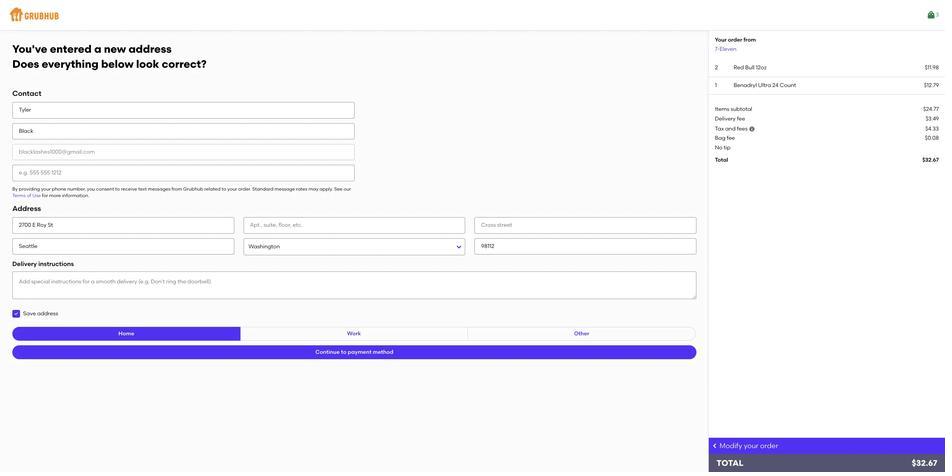Task type: locate. For each thing, give the bounding box(es) containing it.
total down modify
[[717, 459, 744, 469]]

0 vertical spatial total
[[716, 157, 729, 164]]

home
[[119, 331, 134, 338]]

3 button
[[927, 8, 940, 22]]

and
[[726, 126, 736, 132]]

0 vertical spatial order
[[729, 37, 743, 43]]

to inside continue to payment method button
[[341, 350, 347, 356]]

0 vertical spatial delivery
[[716, 116, 736, 122]]

new
[[104, 42, 126, 56]]

Delivery instructions text field
[[12, 272, 697, 300]]

order right modify
[[761, 442, 779, 451]]

no tip
[[716, 145, 731, 151]]

City text field
[[12, 239, 234, 255]]

svg image
[[750, 126, 756, 132], [14, 312, 19, 317], [713, 444, 719, 450]]

below
[[101, 57, 134, 70]]

7-eleven link
[[716, 46, 737, 52]]

svg image for modify your order
[[713, 444, 719, 450]]

may
[[309, 187, 319, 192]]

2 horizontal spatial svg image
[[750, 126, 756, 132]]

fee down the subtotal
[[738, 116, 746, 122]]

2 horizontal spatial your
[[745, 442, 759, 451]]

contact
[[12, 89, 41, 98]]

1 vertical spatial fee
[[727, 135, 736, 142]]

order
[[729, 37, 743, 43], [761, 442, 779, 451]]

1 horizontal spatial fee
[[738, 116, 746, 122]]

0 vertical spatial $32.67
[[923, 157, 940, 164]]

delivery
[[716, 116, 736, 122], [12, 261, 37, 268]]

1 horizontal spatial to
[[222, 187, 226, 192]]

0 horizontal spatial fee
[[727, 135, 736, 142]]

delivery down 'items'
[[716, 116, 736, 122]]

fee down the 'tax and fees'
[[727, 135, 736, 142]]

0 horizontal spatial delivery
[[12, 261, 37, 268]]

delivery fee
[[716, 116, 746, 122]]

does
[[12, 57, 39, 70]]

$3.49
[[926, 116, 940, 122]]

terms of use link
[[12, 193, 41, 199]]

First name text field
[[12, 102, 355, 119]]

$11.98
[[926, 64, 940, 71]]

eleven
[[720, 46, 737, 52]]

message
[[275, 187, 295, 192]]

7-
[[716, 46, 720, 52]]

method
[[373, 350, 394, 356]]

instructions
[[38, 261, 74, 268]]

address
[[129, 42, 172, 56], [37, 311, 58, 318]]

2
[[716, 64, 719, 71]]

from up bull
[[744, 37, 757, 43]]

to left payment
[[341, 350, 347, 356]]

total down no tip
[[716, 157, 729, 164]]

Address 1 text field
[[12, 218, 234, 234]]

svg image left modify
[[713, 444, 719, 450]]

correct?
[[162, 57, 207, 70]]

2 vertical spatial svg image
[[713, 444, 719, 450]]

1 vertical spatial from
[[172, 187, 182, 192]]

1 vertical spatial svg image
[[14, 312, 19, 317]]

see
[[334, 187, 343, 192]]

phone
[[52, 187, 66, 192]]

no
[[716, 145, 723, 151]]

you've entered a new address does everything below look correct?
[[12, 42, 207, 70]]

from
[[744, 37, 757, 43], [172, 187, 182, 192]]

address up the look
[[129, 42, 172, 56]]

0 vertical spatial fee
[[738, 116, 746, 122]]

information.
[[62, 193, 89, 199]]

from left grubhub
[[172, 187, 182, 192]]

1 vertical spatial total
[[717, 459, 744, 469]]

consent
[[96, 187, 114, 192]]

ultra
[[759, 82, 772, 89]]

Phone telephone field
[[12, 165, 355, 182]]

0 horizontal spatial svg image
[[14, 312, 19, 317]]

your left order.
[[228, 187, 237, 192]]

0 horizontal spatial address
[[37, 311, 58, 318]]

messages
[[148, 187, 171, 192]]

1 vertical spatial delivery
[[12, 261, 37, 268]]

modify
[[720, 442, 743, 451]]

for
[[42, 193, 48, 199]]

order.
[[238, 187, 251, 192]]

other button
[[468, 328, 696, 342]]

look
[[136, 57, 159, 70]]

1 horizontal spatial from
[[744, 37, 757, 43]]

terms
[[12, 193, 26, 199]]

your
[[41, 187, 51, 192], [228, 187, 237, 192], [745, 442, 759, 451]]

svg image right fees
[[750, 126, 756, 132]]

1 horizontal spatial order
[[761, 442, 779, 451]]

your right modify
[[745, 442, 759, 451]]

$32.67
[[923, 157, 940, 164], [913, 459, 938, 469]]

$0.08
[[926, 135, 940, 142]]

your up for
[[41, 187, 51, 192]]

0 vertical spatial address
[[129, 42, 172, 56]]

you
[[87, 187, 95, 192]]

entered
[[50, 42, 92, 56]]

use
[[32, 193, 41, 199]]

1 horizontal spatial delivery
[[716, 116, 736, 122]]

delivery left instructions
[[12, 261, 37, 268]]

1 horizontal spatial svg image
[[713, 444, 719, 450]]

order up eleven
[[729, 37, 743, 43]]

0 horizontal spatial from
[[172, 187, 182, 192]]

svg image left save
[[14, 312, 19, 317]]

1 horizontal spatial your
[[228, 187, 237, 192]]

2 horizontal spatial to
[[341, 350, 347, 356]]

from inside the your order from 7-eleven
[[744, 37, 757, 43]]

0 vertical spatial svg image
[[750, 126, 756, 132]]

fee
[[738, 116, 746, 122], [727, 135, 736, 142]]

number,
[[67, 187, 86, 192]]

save
[[23, 311, 36, 318]]

1 horizontal spatial address
[[129, 42, 172, 56]]

delivery for delivery fee
[[716, 116, 736, 122]]

0 vertical spatial from
[[744, 37, 757, 43]]

delivery for delivery instructions
[[12, 261, 37, 268]]

to left receive
[[115, 187, 120, 192]]

to right related
[[222, 187, 226, 192]]

items
[[716, 106, 730, 113]]

Email email field
[[12, 144, 355, 161]]

tax
[[716, 126, 725, 132]]

grubhub
[[183, 187, 203, 192]]

Address 2 text field
[[244, 218, 466, 234]]

a
[[94, 42, 101, 56]]

your order from 7-eleven
[[716, 37, 757, 52]]

address right save
[[37, 311, 58, 318]]

standard
[[253, 187, 274, 192]]

0 horizontal spatial order
[[729, 37, 743, 43]]



Task type: vqa. For each thing, say whether or not it's contained in the screenshot.


Task type: describe. For each thing, give the bounding box(es) containing it.
by
[[12, 187, 18, 192]]

main navigation navigation
[[0, 0, 946, 30]]

your
[[716, 37, 727, 43]]

red bull 12oz
[[734, 64, 767, 71]]

1 vertical spatial $32.67
[[913, 459, 938, 469]]

0 horizontal spatial to
[[115, 187, 120, 192]]

save address
[[23, 311, 58, 318]]

0 horizontal spatial your
[[41, 187, 51, 192]]

bag
[[716, 135, 726, 142]]

our
[[344, 187, 351, 192]]

Zip text field
[[475, 239, 697, 255]]

address
[[12, 205, 41, 213]]

$12.79
[[925, 82, 940, 89]]

svg image for save address
[[14, 312, 19, 317]]

3
[[937, 12, 940, 18]]

items subtotal
[[716, 106, 753, 113]]

order inside the your order from 7-eleven
[[729, 37, 743, 43]]

tax and fees
[[716, 126, 748, 132]]

continue
[[316, 350, 340, 356]]

count
[[780, 82, 797, 89]]

of
[[27, 193, 31, 199]]

benadryl ultra 24 count
[[734, 82, 797, 89]]

apply.
[[320, 187, 333, 192]]

address inside the you've entered a new address does everything below look correct?
[[129, 42, 172, 56]]

rates
[[296, 187, 308, 192]]

receive
[[121, 187, 137, 192]]

benadryl
[[734, 82, 758, 89]]

delivery instructions
[[12, 261, 74, 268]]

by providing your phone number, you consent to receive text messages from grubhub related to your order. standard message rates may apply. see our terms of use for more information.
[[12, 187, 351, 199]]

1 vertical spatial address
[[37, 311, 58, 318]]

12oz
[[756, 64, 767, 71]]

everything
[[42, 57, 99, 70]]

more
[[49, 193, 61, 199]]

tip
[[724, 145, 731, 151]]

$24.77
[[924, 106, 940, 113]]

fees
[[738, 126, 748, 132]]

work button
[[240, 328, 468, 342]]

Last name text field
[[12, 123, 355, 140]]

providing
[[19, 187, 40, 192]]

1 vertical spatial order
[[761, 442, 779, 451]]

bull
[[746, 64, 755, 71]]

continue to payment method button
[[12, 346, 697, 360]]

red
[[734, 64, 745, 71]]

from inside by providing your phone number, you consent to receive text messages from grubhub related to your order. standard message rates may apply. see our terms of use for more information.
[[172, 187, 182, 192]]

continue to payment method
[[316, 350, 394, 356]]

fee for bag fee
[[727, 135, 736, 142]]

home button
[[12, 328, 241, 342]]

other
[[575, 331, 590, 338]]

work
[[347, 331, 361, 338]]

text
[[138, 187, 147, 192]]

$4.33
[[926, 126, 940, 132]]

1
[[716, 82, 718, 89]]

24
[[773, 82, 779, 89]]

related
[[205, 187, 221, 192]]

subtotal
[[731, 106, 753, 113]]

fee for delivery fee
[[738, 116, 746, 122]]

Cross street text field
[[475, 218, 697, 234]]

payment
[[348, 350, 372, 356]]

you've
[[12, 42, 47, 56]]

modify your order
[[720, 442, 779, 451]]

bag fee
[[716, 135, 736, 142]]



